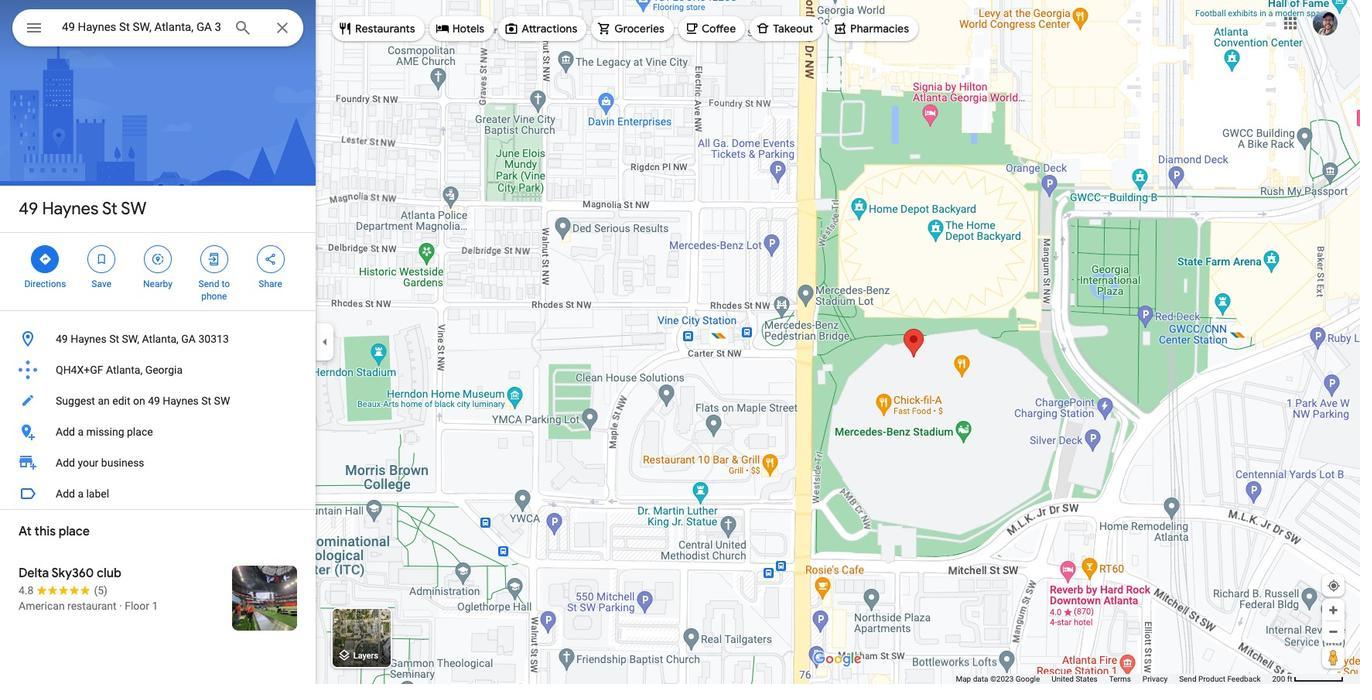 Task type: describe. For each thing, give the bounding box(es) containing it.
pharmacies
[[851, 22, 910, 36]]

american restaurant · floor 1
[[19, 600, 158, 612]]

sky360
[[51, 566, 94, 581]]

add for add a label
[[56, 488, 75, 500]]

0 horizontal spatial place
[[59, 524, 90, 539]]

49 Haynes St SW, Atlanta, GA 30313 field
[[12, 9, 303, 46]]

business
[[101, 457, 144, 469]]

sw inside "suggest an edit on 49 haynes st sw" button
[[214, 395, 230, 407]]

add a missing place button
[[0, 416, 316, 447]]

restaurant
[[67, 600, 117, 612]]


[[207, 251, 221, 268]]

united states
[[1052, 675, 1098, 683]]

takeout
[[773, 22, 814, 36]]

suggest an edit on 49 haynes st sw
[[56, 395, 230, 407]]

google maps element
[[0, 0, 1361, 684]]

ga
[[181, 333, 196, 345]]

feedback
[[1228, 675, 1261, 683]]

data
[[973, 675, 989, 683]]

sw,
[[122, 333, 139, 345]]

takeout button
[[750, 10, 823, 47]]

ft
[[1288, 675, 1293, 683]]

restaurants button
[[332, 10, 425, 47]]

show your location image
[[1327, 579, 1341, 593]]

an
[[98, 395, 110, 407]]

·
[[119, 600, 122, 612]]

30313
[[198, 333, 229, 345]]

add your business
[[56, 457, 144, 469]]

share
[[259, 279, 282, 289]]

delta
[[19, 566, 49, 581]]

a for label
[[78, 488, 84, 500]]


[[38, 251, 52, 268]]

place inside button
[[127, 426, 153, 438]]


[[95, 251, 109, 268]]

zoom out image
[[1328, 626, 1340, 638]]

hotels button
[[429, 10, 494, 47]]

collapse side panel image
[[317, 334, 334, 351]]

st for sw
[[102, 198, 118, 220]]

nearby
[[143, 279, 173, 289]]

send product feedback button
[[1180, 674, 1261, 684]]

qh4x+gf atlanta, georgia button
[[0, 355, 316, 385]]

privacy button
[[1143, 674, 1168, 684]]

49 haynes st sw main content
[[0, 0, 316, 684]]

restaurants
[[355, 22, 415, 36]]

at this place
[[19, 524, 90, 539]]

200
[[1273, 675, 1286, 683]]

0 horizontal spatial sw
[[121, 198, 146, 220]]

coffee button
[[679, 10, 746, 47]]

200 ft button
[[1273, 675, 1344, 683]]

haynes inside "suggest an edit on 49 haynes st sw" button
[[163, 395, 199, 407]]

phone
[[201, 291, 227, 302]]

add a missing place
[[56, 426, 153, 438]]

show street view coverage image
[[1323, 646, 1345, 669]]

hotels
[[453, 22, 485, 36]]

add your business link
[[0, 447, 316, 478]]


[[264, 251, 278, 268]]

a for missing
[[78, 426, 84, 438]]

qh4x+gf
[[56, 364, 103, 376]]

missing
[[86, 426, 124, 438]]

49 inside "suggest an edit on 49 haynes st sw" button
[[148, 395, 160, 407]]

pharmacies button
[[828, 10, 919, 47]]

united
[[1052, 675, 1074, 683]]

4.8 stars 5 reviews image
[[19, 583, 108, 598]]

49 for 49 haynes st sw
[[19, 198, 38, 220]]

st for sw,
[[109, 333, 119, 345]]

layers
[[354, 651, 378, 661]]

your
[[78, 457, 99, 469]]

terms
[[1110, 675, 1132, 683]]

1 vertical spatial atlanta,
[[106, 364, 143, 376]]



Task type: vqa. For each thing, say whether or not it's contained in the screenshot.
Las Vegas
no



Task type: locate. For each thing, give the bounding box(es) containing it.
directions
[[24, 279, 66, 289]]

1 vertical spatial send
[[1180, 675, 1197, 683]]

st up 
[[102, 198, 118, 220]]

send to phone
[[199, 279, 230, 302]]

0 vertical spatial sw
[[121, 198, 146, 220]]


[[151, 251, 165, 268]]

add inside add a label button
[[56, 488, 75, 500]]

49 up qh4x+gf on the bottom left of the page
[[56, 333, 68, 345]]

add a label
[[56, 488, 109, 500]]

add a label button
[[0, 478, 316, 509]]

sw up actions for 49 haynes st sw region
[[121, 198, 146, 220]]

terms button
[[1110, 674, 1132, 684]]

a
[[78, 426, 84, 438], [78, 488, 84, 500]]

2 vertical spatial add
[[56, 488, 75, 500]]

0 vertical spatial st
[[102, 198, 118, 220]]

0 vertical spatial 49
[[19, 198, 38, 220]]

49 haynes st sw, atlanta, ga 30313
[[56, 333, 229, 345]]

(5)
[[94, 584, 108, 597]]

1
[[152, 600, 158, 612]]

google
[[1016, 675, 1041, 683]]

this
[[34, 524, 56, 539]]

qh4x+gf atlanta, georgia
[[56, 364, 183, 376]]

add inside add a missing place button
[[56, 426, 75, 438]]

2 vertical spatial 49
[[148, 395, 160, 407]]

attractions button
[[499, 10, 587, 47]]

groceries button
[[592, 10, 674, 47]]

 button
[[12, 9, 56, 50]]

footer containing map data ©2023 google
[[956, 674, 1273, 684]]

a left label
[[78, 488, 84, 500]]

add left your
[[56, 457, 75, 469]]

atlanta, left ga at the left of page
[[142, 333, 179, 345]]

haynes for sw
[[42, 198, 99, 220]]

49 haynes st sw, atlanta, ga 30313 button
[[0, 324, 316, 355]]

add for add your business
[[56, 457, 75, 469]]

delta sky360 club
[[19, 566, 121, 581]]

2 horizontal spatial 49
[[148, 395, 160, 407]]

49
[[19, 198, 38, 220], [56, 333, 68, 345], [148, 395, 160, 407]]

2 vertical spatial haynes
[[163, 395, 199, 407]]

add down suggest
[[56, 426, 75, 438]]

st left sw,
[[109, 333, 119, 345]]

map data ©2023 google
[[956, 675, 1041, 683]]

club
[[97, 566, 121, 581]]


[[25, 17, 43, 39]]

google account: cj baylor  
(christian.baylor@adept.ai) image
[[1314, 11, 1338, 35]]

1 add from the top
[[56, 426, 75, 438]]

49 up directions at the top
[[19, 198, 38, 220]]

edit
[[112, 395, 130, 407]]

st
[[102, 198, 118, 220], [109, 333, 119, 345], [201, 395, 211, 407]]

©2023
[[991, 675, 1014, 683]]

0 horizontal spatial send
[[199, 279, 219, 289]]

1 horizontal spatial place
[[127, 426, 153, 438]]

send up phone
[[199, 279, 219, 289]]

1 vertical spatial place
[[59, 524, 90, 539]]

2 vertical spatial st
[[201, 395, 211, 407]]

0 vertical spatial haynes
[[42, 198, 99, 220]]

1 vertical spatial haynes
[[71, 333, 107, 345]]

place right 'this'
[[59, 524, 90, 539]]

200 ft
[[1273, 675, 1293, 683]]

groceries
[[615, 22, 665, 36]]

haynes
[[42, 198, 99, 220], [71, 333, 107, 345], [163, 395, 199, 407]]

haynes down the georgia
[[163, 395, 199, 407]]

georgia
[[145, 364, 183, 376]]

footer inside google maps "element"
[[956, 674, 1273, 684]]

coffee
[[702, 22, 736, 36]]

attractions
[[522, 22, 578, 36]]

4.8
[[19, 584, 34, 597]]

49 haynes st sw
[[19, 198, 146, 220]]

0 vertical spatial a
[[78, 426, 84, 438]]

1 vertical spatial add
[[56, 457, 75, 469]]

sw down 30313
[[214, 395, 230, 407]]

american
[[19, 600, 65, 612]]

actions for 49 haynes st sw region
[[0, 233, 316, 310]]

send inside the send to phone
[[199, 279, 219, 289]]

49 inside 49 haynes st sw, atlanta, ga 30313 button
[[56, 333, 68, 345]]

suggest an edit on 49 haynes st sw button
[[0, 385, 316, 416]]

privacy
[[1143, 675, 1168, 683]]

0 horizontal spatial 49
[[19, 198, 38, 220]]

send for send to phone
[[199, 279, 219, 289]]

3 add from the top
[[56, 488, 75, 500]]

send left product
[[1180, 675, 1197, 683]]

1 horizontal spatial sw
[[214, 395, 230, 407]]

49 for 49 haynes st sw, atlanta, ga 30313
[[56, 333, 68, 345]]

place down on
[[127, 426, 153, 438]]

footer
[[956, 674, 1273, 684]]

1 vertical spatial sw
[[214, 395, 230, 407]]

send for send product feedback
[[1180, 675, 1197, 683]]

None field
[[62, 18, 221, 36]]

suggest
[[56, 395, 95, 407]]

on
[[133, 395, 145, 407]]

0 vertical spatial add
[[56, 426, 75, 438]]

product
[[1199, 675, 1226, 683]]

2 add from the top
[[56, 457, 75, 469]]

1 horizontal spatial send
[[1180, 675, 1197, 683]]

st up add a missing place button
[[201, 395, 211, 407]]

0 vertical spatial atlanta,
[[142, 333, 179, 345]]

add for add a missing place
[[56, 426, 75, 438]]

send product feedback
[[1180, 675, 1261, 683]]

haynes up the  on the top left of the page
[[42, 198, 99, 220]]

haynes for sw,
[[71, 333, 107, 345]]

send inside button
[[1180, 675, 1197, 683]]

atlanta,
[[142, 333, 179, 345], [106, 364, 143, 376]]

add
[[56, 426, 75, 438], [56, 457, 75, 469], [56, 488, 75, 500]]

at
[[19, 524, 32, 539]]

49 right on
[[148, 395, 160, 407]]

1 horizontal spatial 49
[[56, 333, 68, 345]]

united states button
[[1052, 674, 1098, 684]]

to
[[222, 279, 230, 289]]

add inside add your business link
[[56, 457, 75, 469]]

floor
[[125, 600, 149, 612]]

1 a from the top
[[78, 426, 84, 438]]

2 a from the top
[[78, 488, 84, 500]]

save
[[92, 279, 111, 289]]

map
[[956, 675, 972, 683]]

label
[[86, 488, 109, 500]]

0 vertical spatial send
[[199, 279, 219, 289]]

sw
[[121, 198, 146, 220], [214, 395, 230, 407]]

a left missing
[[78, 426, 84, 438]]

states
[[1076, 675, 1098, 683]]

haynes inside 49 haynes st sw, atlanta, ga 30313 button
[[71, 333, 107, 345]]

0 vertical spatial place
[[127, 426, 153, 438]]

send
[[199, 279, 219, 289], [1180, 675, 1197, 683]]

zoom in image
[[1328, 605, 1340, 616]]

haynes up qh4x+gf on the bottom left of the page
[[71, 333, 107, 345]]

 search field
[[12, 9, 303, 50]]

none field inside the 49 haynes st sw, atlanta, ga 30313 field
[[62, 18, 221, 36]]

add left label
[[56, 488, 75, 500]]

place
[[127, 426, 153, 438], [59, 524, 90, 539]]

atlanta, up the edit
[[106, 364, 143, 376]]

1 vertical spatial a
[[78, 488, 84, 500]]

1 vertical spatial st
[[109, 333, 119, 345]]

1 vertical spatial 49
[[56, 333, 68, 345]]



